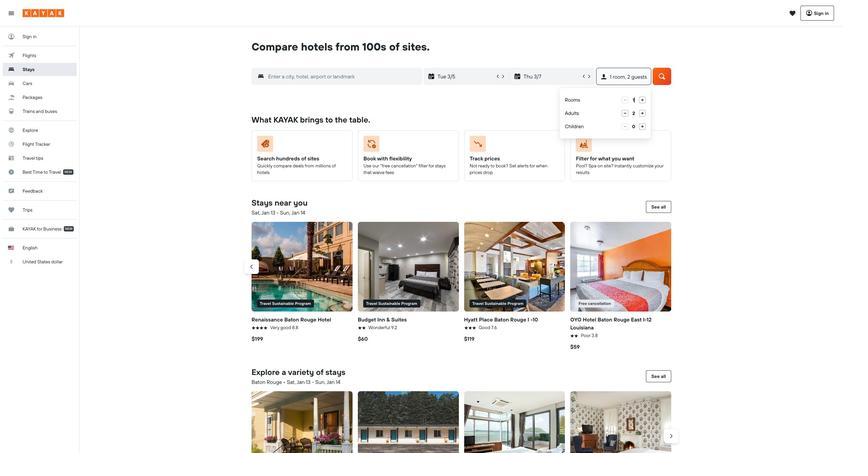Task type: describe. For each thing, give the bounding box(es) containing it.
explore a variety of stays carousel region
[[249, 389, 679, 453]]

oyo hotel baton rouge east i-12 louisiana element
[[571, 222, 672, 312]]

bed & breakfast element
[[252, 392, 353, 453]]

motel element
[[358, 392, 459, 453]]

Enter a city, hotel, airport or landmark text field
[[264, 72, 422, 81]]

renaissance baton rouge hotel element
[[252, 222, 353, 312]]

inn element
[[571, 392, 672, 453]]

hotel element
[[464, 392, 565, 453]]

back image
[[248, 264, 255, 270]]

united states (english) image
[[8, 246, 14, 250]]

hyatt place baton rouge i -10 element
[[464, 222, 565, 312]]

Rooms field
[[629, 97, 639, 103]]



Task type: locate. For each thing, give the bounding box(es) containing it.
Adults field
[[629, 110, 639, 117]]

budget inn & suites element
[[358, 222, 459, 312]]

navigation menu image
[[8, 10, 15, 16]]

None search field
[[242, 53, 681, 98]]

stays near you carousel region
[[244, 219, 674, 354]]

Children field
[[629, 123, 639, 130]]

forward image
[[668, 433, 675, 440]]

figure
[[257, 136, 344, 155], [364, 136, 451, 155], [470, 136, 557, 155], [576, 136, 663, 155], [252, 222, 353, 312], [358, 222, 459, 312], [464, 222, 565, 312], [571, 222, 672, 312]]



Task type: vqa. For each thing, say whether or not it's contained in the screenshot.
Hyatt Place Baton Rouge I -10 element
yes



